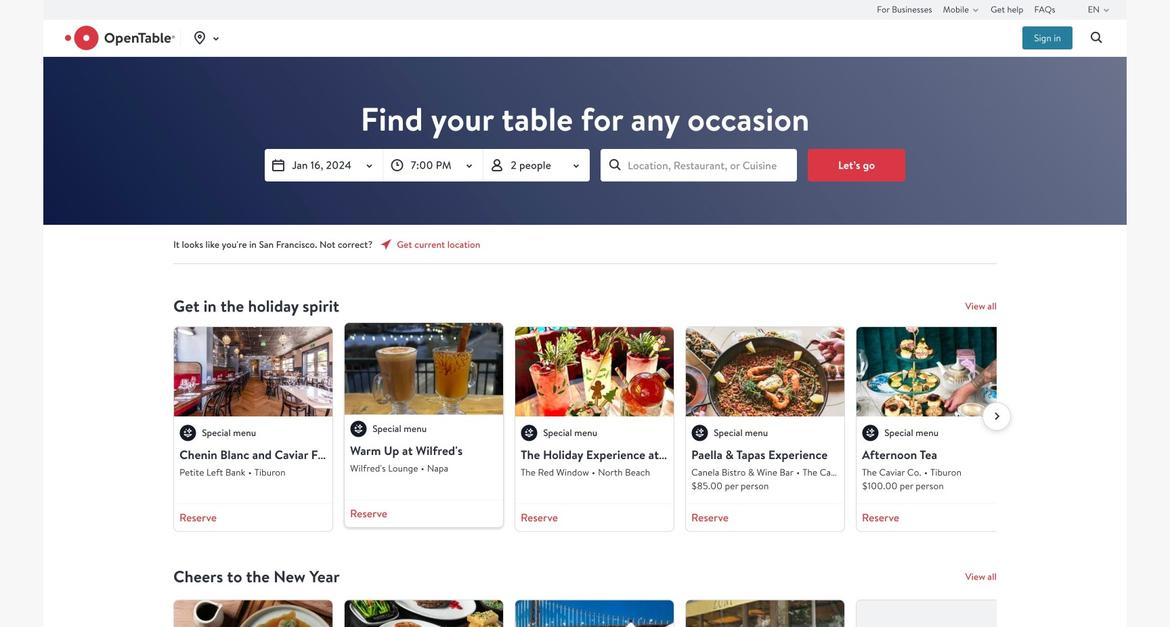 Task type: describe. For each thing, give the bounding box(es) containing it.
a photo of the caviar co. restaurant image
[[857, 327, 1015, 416]]

opentable logo image
[[65, 26, 175, 50]]

a photo of the red window restaurant image
[[515, 327, 674, 416]]

a photo of ozumo - san francisco restaurant image
[[174, 600, 332, 627]]

a photo of petite left bank restaurant image
[[174, 327, 332, 416]]

experience type image for a photo of petite left bank restaurant
[[179, 424, 196, 441]]

a photo of stk - san francisco restaurant image
[[345, 600, 503, 627]]

experience type image for a photo of wilfred's lounge restaurant
[[350, 420, 367, 437]]



Task type: locate. For each thing, give the bounding box(es) containing it.
Please input a Location, Restaurant or Cuisine field
[[601, 149, 797, 181]]

experience type image
[[350, 420, 367, 437], [179, 424, 196, 441], [521, 424, 538, 441], [691, 424, 708, 441], [862, 424, 879, 441]]

None field
[[601, 149, 797, 181]]

experience type image for a photo of canela bistro & wine bar restaurant
[[691, 424, 708, 441]]

experience type image for a photo of the red window restaurant
[[521, 424, 538, 441]]

a photo of wilfred's lounge restaurant image
[[341, 321, 507, 415]]

a photo of canela bistro & wine bar restaurant image
[[686, 327, 844, 416]]

a photo of zuni cafe restaurant image
[[686, 600, 844, 627]]

experience type image for a photo of the caviar co. restaurant at the bottom of page
[[862, 424, 879, 441]]

a photo of waterbar restaurant image
[[515, 600, 674, 627]]



Task type: vqa. For each thing, say whether or not it's contained in the screenshot.
A photo of STK - San Francisco restaurant on the bottom left of page
yes



